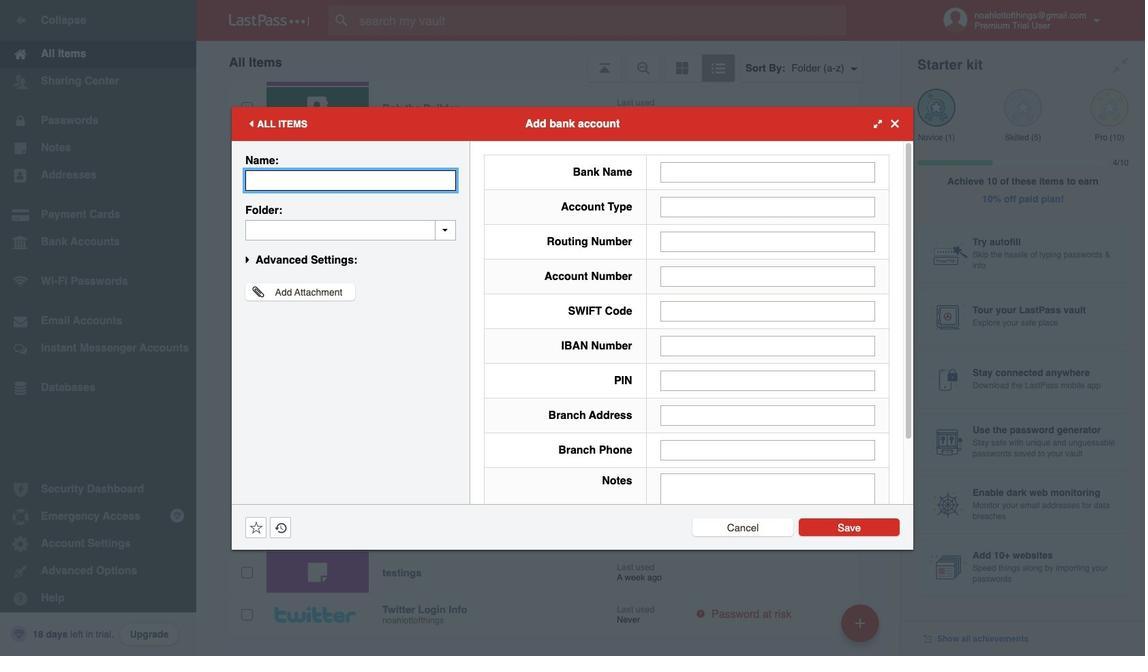 Task type: describe. For each thing, give the bounding box(es) containing it.
search my vault text field
[[329, 5, 873, 35]]

vault options navigation
[[196, 41, 901, 82]]

Search search field
[[329, 5, 873, 35]]

new item image
[[855, 619, 865, 628]]

main navigation navigation
[[0, 0, 196, 656]]



Task type: vqa. For each thing, say whether or not it's contained in the screenshot.
dialog
yes



Task type: locate. For each thing, give the bounding box(es) containing it.
dialog
[[232, 107, 913, 567]]

None text field
[[660, 162, 875, 182], [660, 231, 875, 252], [660, 301, 875, 321], [660, 336, 875, 356], [660, 473, 875, 558], [660, 162, 875, 182], [660, 231, 875, 252], [660, 301, 875, 321], [660, 336, 875, 356], [660, 473, 875, 558]]

lastpass image
[[229, 14, 309, 27]]

None text field
[[245, 170, 456, 190], [660, 197, 875, 217], [245, 220, 456, 240], [660, 266, 875, 287], [660, 370, 875, 391], [660, 405, 875, 426], [660, 440, 875, 460], [245, 170, 456, 190], [660, 197, 875, 217], [245, 220, 456, 240], [660, 266, 875, 287], [660, 370, 875, 391], [660, 405, 875, 426], [660, 440, 875, 460]]

new item navigation
[[836, 600, 887, 656]]



